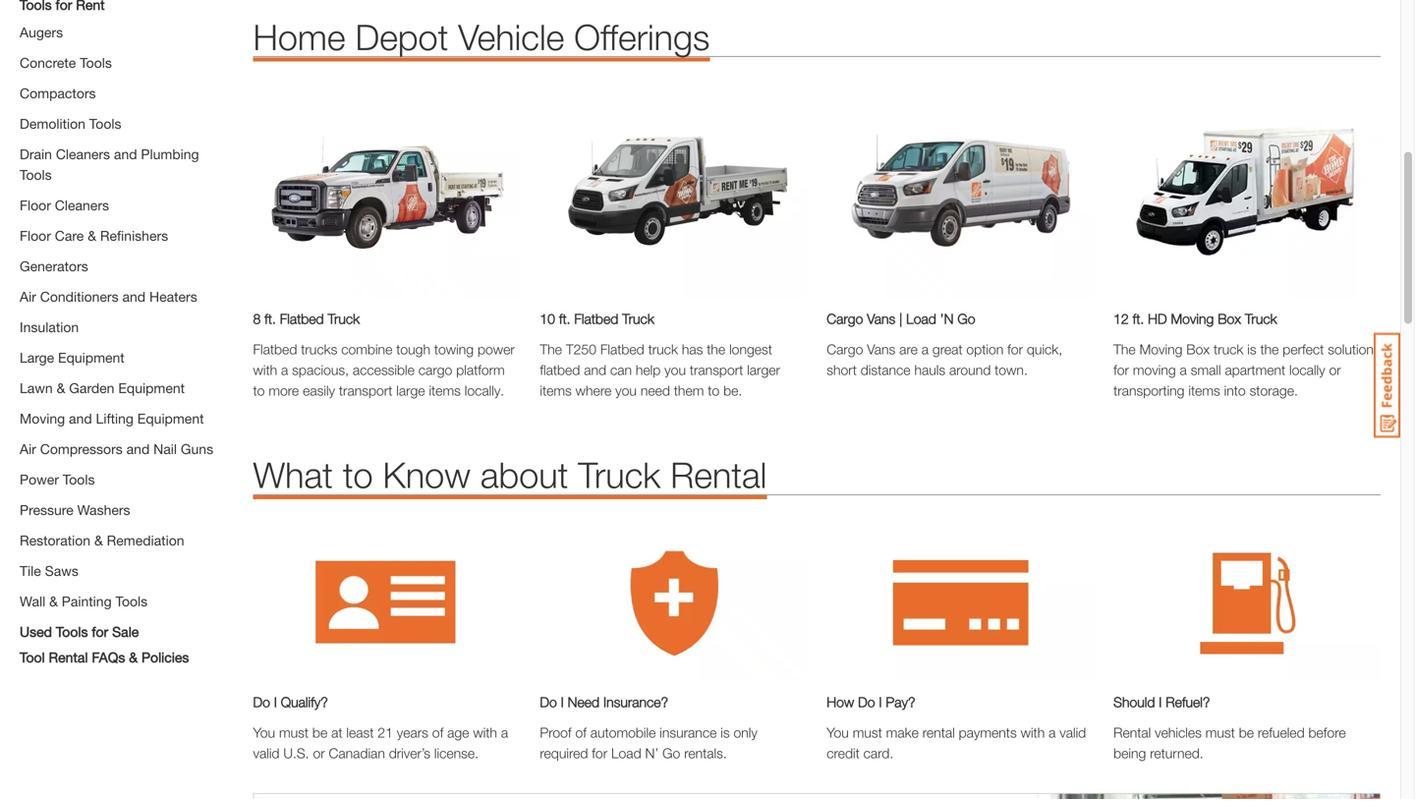 Task type: describe. For each thing, give the bounding box(es) containing it.
how
[[827, 694, 855, 710]]

for inside cargo vans are a great option for quick, short distance hauls around town.
[[1008, 341, 1024, 358]]

with inside you must be at least 21 years of age with a valid u.s. or canadian driver's license.
[[473, 725, 498, 741]]

truck down where
[[578, 454, 661, 496]]

tile
[[20, 563, 41, 579]]

cargo
[[419, 362, 453, 378]]

automobile
[[591, 725, 656, 741]]

home depot vehicle offerings
[[253, 16, 710, 57]]

floor cleaners
[[20, 197, 109, 213]]

2 vertical spatial moving
[[20, 410, 65, 427]]

returned.
[[1151, 745, 1204, 762]]

compactors link
[[20, 85, 96, 101]]

& right care
[[88, 227, 96, 244]]

at
[[331, 725, 343, 741]]

for inside the moving box truck is the perfect solution for moving a small apartment locally or transporting items into storage.
[[1114, 362, 1130, 378]]

load inside cargo vans | load 'n go link
[[907, 311, 937, 327]]

must inside rental vehicles must be refueled before being returned.
[[1206, 725, 1236, 741]]

be inside rental vehicles must be refueled before being returned.
[[1240, 725, 1255, 741]]

cleaners for floor
[[55, 197, 109, 213]]

a inside you must make rental payments with a valid credit card.
[[1049, 725, 1056, 741]]

air conditioners and heaters link
[[20, 288, 197, 305]]

flatbed inside flatbed trucks combine tough towing power with a spacious, accessible cargo platform to more easily transport large items locally.
[[253, 341, 297, 358]]

i for do i qualify?
[[274, 694, 277, 710]]

0 vertical spatial box
[[1219, 311, 1242, 327]]

rentals.
[[685, 745, 727, 762]]

vehicle
[[458, 16, 565, 57]]

be inside you must be at least 21 years of age with a valid u.s. or canadian driver's license.
[[313, 725, 328, 741]]

vehicles
[[1156, 725, 1202, 741]]

12
[[1114, 311, 1130, 327]]

and for drain cleaners and plumbing tools
[[114, 146, 137, 162]]

washers
[[77, 502, 130, 518]]

towing
[[434, 341, 474, 358]]

age
[[448, 725, 469, 741]]

need
[[641, 383, 671, 399]]

you for you must be at least 21 years of age with a valid u.s. or canadian driver's license.
[[253, 725, 275, 741]]

large
[[20, 349, 54, 366]]

insulation
[[20, 319, 79, 335]]

restoration & remediation
[[20, 532, 184, 548]]

& for garden
[[57, 380, 65, 396]]

air for air compressors and nail guns
[[20, 441, 36, 457]]

do for do i qualify?
[[253, 694, 270, 710]]

truck up combine
[[328, 311, 360, 327]]

license.
[[435, 745, 479, 762]]

1 vertical spatial you
[[616, 383, 637, 399]]

10 ft. flatbed truck link
[[540, 309, 808, 330]]

'n
[[941, 311, 954, 327]]

with inside you must make rental payments with a valid credit card.
[[1021, 725, 1045, 741]]

floor care & refinishers
[[20, 227, 168, 244]]

care
[[55, 227, 84, 244]]

equipment for lifting
[[137, 410, 204, 427]]

for inside 'proof of automobile insurance is only required for load n' go rentals.'
[[592, 745, 608, 762]]

of inside 'proof of automobile insurance is only required for load n' go rentals.'
[[576, 725, 587, 741]]

transport inside flatbed trucks combine tough towing power with a spacious, accessible cargo platform to more easily transport large items locally.
[[339, 383, 393, 399]]

augers link
[[20, 24, 63, 40]]

a inside cargo vans are a great option for quick, short distance hauls around town.
[[922, 341, 929, 358]]

flatbed trucks combine tough towing power with a spacious, accessible cargo platform to more easily transport large items locally.
[[253, 341, 515, 399]]

depot
[[356, 16, 449, 57]]

know
[[383, 454, 471, 496]]

distance
[[861, 362, 911, 378]]

vans for are
[[868, 341, 896, 358]]

hauls
[[915, 362, 946, 378]]

demolition tools
[[20, 115, 121, 132]]

0 vertical spatial you
[[665, 362, 686, 378]]

sale
[[112, 624, 139, 640]]

wall & painting tools link
[[20, 593, 148, 609]]

should
[[1114, 694, 1156, 710]]

load inside 'proof of automobile insurance is only required for load n' go rentals.'
[[612, 745, 642, 762]]

trucks
[[301, 341, 338, 358]]

moving inside the moving box truck is the perfect solution for moving a small apartment locally or transporting items into storage.
[[1140, 341, 1183, 358]]

you for you must make rental payments with a valid credit card.
[[827, 725, 849, 741]]

compressors
[[40, 441, 123, 457]]

augers
[[20, 24, 63, 40]]

what to know about truck rental
[[253, 454, 767, 496]]

or inside the moving box truck is the perfect solution for moving a small apartment locally or transporting items into storage.
[[1330, 362, 1342, 378]]

do i need insurance?
[[540, 694, 669, 710]]

& for painting
[[49, 593, 58, 609]]

how do i pay?
[[827, 694, 916, 710]]

power tools link
[[20, 471, 95, 488]]

moving
[[1134, 362, 1177, 378]]

lawn & garden equipment link
[[20, 380, 185, 396]]

i for should i refuel?
[[1160, 694, 1163, 710]]

t250
[[566, 341, 597, 358]]

lawn & garden equipment
[[20, 380, 185, 396]]

demolition
[[20, 115, 85, 132]]

refueled
[[1259, 725, 1305, 741]]

wall & painting tools
[[20, 593, 148, 609]]

town.
[[995, 362, 1028, 378]]

garden
[[69, 380, 115, 396]]

8 ft. flatbed truck
[[253, 311, 360, 327]]

items inside the moving box truck is the perfect solution for moving a small apartment locally or transporting items into storage.
[[1189, 383, 1221, 399]]

insulation link
[[20, 319, 79, 335]]

do for do i need insurance?
[[540, 694, 557, 710]]

flatbed for the
[[601, 341, 645, 358]]

refinishers
[[100, 227, 168, 244]]

ft. for 10
[[559, 311, 571, 327]]

rental for tool
[[49, 649, 88, 665]]

valid inside you must be at least 21 years of age with a valid u.s. or canadian driver's license.
[[253, 745, 280, 762]]

tools for demolition
[[89, 115, 121, 132]]

you must be at least 21 years of age with a valid u.s. or canadian driver's license.
[[253, 725, 508, 762]]

tile saws
[[20, 563, 79, 579]]

where
[[576, 383, 612, 399]]

12 ft. hd moving box truck link
[[1114, 309, 1382, 330]]

is for only
[[721, 725, 730, 741]]

21
[[378, 725, 393, 741]]

pressure
[[20, 502, 73, 518]]

ft. for 8
[[265, 311, 276, 327]]

small
[[1191, 362, 1222, 378]]

is for the
[[1248, 341, 1257, 358]]

power tools
[[20, 471, 95, 488]]

driver's
[[389, 745, 431, 762]]

tools up sale
[[116, 593, 148, 609]]

credit
[[827, 745, 860, 762]]

insurance
[[660, 725, 717, 741]]

n'
[[646, 745, 659, 762]]

8
[[253, 311, 261, 327]]

or inside you must be at least 21 years of age with a valid u.s. or canadian driver's license.
[[313, 745, 325, 762]]

power
[[20, 471, 59, 488]]

large equipment
[[20, 349, 125, 366]]

required
[[540, 745, 588, 762]]

concrete tools link
[[20, 54, 112, 71]]

rental for truck
[[671, 454, 767, 496]]

generators link
[[20, 258, 88, 274]]

box inside the moving box truck is the perfect solution for moving a small apartment locally or transporting items into storage.
[[1187, 341, 1211, 358]]

transporting
[[1114, 383, 1185, 399]]

items inside flatbed trucks combine tough towing power with a spacious, accessible cargo platform to more easily transport large items locally.
[[429, 383, 461, 399]]

demolition tools link
[[20, 115, 121, 132]]

equipment for garden
[[118, 380, 185, 396]]



Task type: vqa. For each thing, say whether or not it's contained in the screenshot.


Task type: locate. For each thing, give the bounding box(es) containing it.
to inside flatbed trucks combine tough towing power with a spacious, accessible cargo platform to more easily transport large items locally.
[[253, 383, 265, 399]]

a right age on the left of page
[[501, 725, 508, 741]]

drain cleaners and plumbing tools
[[20, 146, 199, 183]]

equipment up "lifting"
[[118, 380, 185, 396]]

& inside used tools for sale tool rental faqs & policies
[[129, 649, 138, 665]]

3 items from the left
[[1189, 383, 1221, 399]]

the for the t250 flatbed truck has the longest flatbed and can help you transport larger items where you need them to be.
[[540, 341, 562, 358]]

must right vehicles
[[1206, 725, 1236, 741]]

1 do from the left
[[253, 694, 270, 710]]

1 horizontal spatial do
[[540, 694, 557, 710]]

to left 'more'
[[253, 383, 265, 399]]

tool
[[20, 649, 45, 665]]

1 of from the left
[[432, 725, 444, 741]]

cleaners down demolition tools
[[56, 146, 110, 162]]

rental inside used tools for sale tool rental faqs & policies
[[49, 649, 88, 665]]

feedback link image
[[1375, 332, 1401, 439]]

0 horizontal spatial is
[[721, 725, 730, 741]]

go inside 'proof of automobile insurance is only required for load n' go rentals.'
[[663, 745, 681, 762]]

cleaners up floor care & refinishers
[[55, 197, 109, 213]]

do left qualify?
[[253, 694, 270, 710]]

cargo
[[827, 311, 864, 327], [827, 341, 864, 358]]

0 vertical spatial or
[[1330, 362, 1342, 378]]

10 ft. flatbed truck
[[540, 311, 655, 327]]

for up town. on the right top of the page
[[1008, 341, 1024, 358]]

0 horizontal spatial the
[[540, 341, 562, 358]]

0 vertical spatial cargo
[[827, 311, 864, 327]]

1 must from the left
[[279, 725, 309, 741]]

a inside flatbed trucks combine tough towing power with a spacious, accessible cargo platform to more easily transport large items locally.
[[281, 362, 288, 378]]

a up 'more'
[[281, 362, 288, 378]]

cargo inside cargo vans are a great option for quick, short distance hauls around town.
[[827, 341, 864, 358]]

tools inside used tools for sale tool rental faqs & policies
[[56, 624, 88, 640]]

2 must from the left
[[853, 725, 883, 741]]

with up 'more'
[[253, 362, 277, 378]]

0 vertical spatial cleaners
[[56, 146, 110, 162]]

flatbed down 8
[[253, 341, 297, 358]]

1 horizontal spatial you
[[827, 725, 849, 741]]

be left at
[[313, 725, 328, 741]]

large equipment link
[[20, 349, 125, 366]]

cleaners inside drain cleaners and plumbing tools
[[56, 146, 110, 162]]

ft. right 12
[[1133, 311, 1145, 327]]

ft. right 8
[[265, 311, 276, 327]]

you up them
[[665, 362, 686, 378]]

flatbed for 10
[[575, 311, 619, 327]]

2 horizontal spatial do
[[859, 694, 876, 710]]

i left the pay?
[[880, 694, 883, 710]]

generators
[[20, 258, 88, 274]]

1 vertical spatial air
[[20, 441, 36, 457]]

transport inside the t250 flatbed truck has the longest flatbed and can help you transport larger items where you need them to be.
[[690, 362, 744, 378]]

1 vans from the top
[[868, 311, 896, 327]]

1 vertical spatial load
[[612, 745, 642, 762]]

12 ft. hd moving box truck
[[1114, 311, 1278, 327]]

the for is
[[1261, 341, 1280, 358]]

floor for floor cleaners
[[20, 197, 51, 213]]

cargo vans | load 'n go
[[827, 311, 976, 327]]

determine which boxes & accessories to use with our moving calculator - calculate now image
[[253, 794, 1382, 799]]

0 horizontal spatial ft.
[[265, 311, 276, 327]]

you down can
[[616, 383, 637, 399]]

you up credit
[[827, 725, 849, 741]]

tools up drain cleaners and plumbing tools
[[89, 115, 121, 132]]

0 vertical spatial rental
[[671, 454, 767, 496]]

0 horizontal spatial valid
[[253, 745, 280, 762]]

truck up apartment in the top right of the page
[[1246, 311, 1278, 327]]

vans
[[868, 311, 896, 327], [868, 341, 896, 358]]

to inside the t250 flatbed truck has the longest flatbed and can help you transport larger items where you need them to be.
[[708, 383, 720, 399]]

|
[[900, 311, 903, 327]]

cleaners for drain
[[56, 146, 110, 162]]

2 i from the left
[[561, 694, 564, 710]]

0 vertical spatial transport
[[690, 362, 744, 378]]

is left only
[[721, 725, 730, 741]]

2 truck from the left
[[1214, 341, 1244, 358]]

i right should
[[1160, 694, 1163, 710]]

should i refuel?
[[1114, 694, 1211, 710]]

ft.
[[265, 311, 276, 327], [559, 311, 571, 327], [1133, 311, 1145, 327]]

policies
[[142, 649, 189, 665]]

floor left care
[[20, 227, 51, 244]]

load down automobile
[[612, 745, 642, 762]]

1 vertical spatial go
[[663, 745, 681, 762]]

has
[[682, 341, 703, 358]]

moving and lifting equipment
[[20, 410, 204, 427]]

are
[[900, 341, 918, 358]]

1 horizontal spatial is
[[1248, 341, 1257, 358]]

flatbed
[[540, 362, 580, 378]]

0 horizontal spatial you
[[616, 383, 637, 399]]

must up card.
[[853, 725, 883, 741]]

the moving box truck is the perfect solution for moving a small apartment locally or transporting items into storage.
[[1114, 341, 1375, 399]]

tools down wall & painting tools link
[[56, 624, 88, 640]]

2 horizontal spatial ft.
[[1133, 311, 1145, 327]]

cargo for cargo vans | load 'n go
[[827, 311, 864, 327]]

0 horizontal spatial do
[[253, 694, 270, 710]]

2 vertical spatial equipment
[[137, 410, 204, 427]]

lawn
[[20, 380, 53, 396]]

accessible
[[353, 362, 415, 378]]

0 horizontal spatial rental
[[49, 649, 88, 665]]

vans for |
[[868, 311, 896, 327]]

0 horizontal spatial load
[[612, 745, 642, 762]]

a inside the moving box truck is the perfect solution for moving a small apartment locally or transporting items into storage.
[[1181, 362, 1188, 378]]

is inside 'proof of automobile insurance is only required for load n' go rentals.'
[[721, 725, 730, 741]]

i left qualify?
[[274, 694, 277, 710]]

tools right concrete
[[80, 54, 112, 71]]

conditioners
[[40, 288, 119, 305]]

truck
[[649, 341, 678, 358], [1214, 341, 1244, 358]]

i left need
[[561, 694, 564, 710]]

moving right hd
[[1172, 311, 1215, 327]]

storage.
[[1250, 383, 1299, 399]]

0 horizontal spatial the
[[707, 341, 726, 358]]

help
[[636, 362, 661, 378]]

2 horizontal spatial must
[[1206, 725, 1236, 741]]

and left plumbing
[[114, 146, 137, 162]]

to right what
[[343, 454, 373, 496]]

i
[[274, 694, 277, 710], [561, 694, 564, 710], [880, 694, 883, 710], [1160, 694, 1163, 710]]

valid left "u.s."
[[253, 745, 280, 762]]

and up compressors
[[69, 410, 92, 427]]

truck for you
[[649, 341, 678, 358]]

1 horizontal spatial valid
[[1060, 725, 1087, 741]]

moving down lawn
[[20, 410, 65, 427]]

equipment
[[58, 349, 125, 366], [118, 380, 185, 396], [137, 410, 204, 427]]

1 horizontal spatial transport
[[690, 362, 744, 378]]

box up the moving box truck is the perfect solution for moving a small apartment locally or transporting items into storage.
[[1219, 311, 1242, 327]]

moving
[[1172, 311, 1215, 327], [1140, 341, 1183, 358], [20, 410, 65, 427]]

to left be.
[[708, 383, 720, 399]]

apartment
[[1226, 362, 1286, 378]]

hd
[[1149, 311, 1168, 327]]

truck up help
[[623, 311, 655, 327]]

is inside the moving box truck is the perfect solution for moving a small apartment locally or transporting items into storage.
[[1248, 341, 1257, 358]]

items
[[429, 383, 461, 399], [540, 383, 572, 399], [1189, 383, 1221, 399]]

floor cleaners link
[[20, 197, 109, 213]]

equipment up 'garden'
[[58, 349, 125, 366]]

insurance?
[[604, 694, 669, 710]]

truck up small
[[1214, 341, 1244, 358]]

1 horizontal spatial be
[[1240, 725, 1255, 741]]

proof of automobile insurance is only required for load n' go rentals.
[[540, 725, 758, 762]]

1 you from the left
[[253, 725, 275, 741]]

2 be from the left
[[1240, 725, 1255, 741]]

air compressors and nail guns
[[20, 441, 213, 457]]

the right has
[[707, 341, 726, 358]]

moving and lifting equipment link
[[20, 410, 204, 427]]

with right the payments
[[1021, 725, 1045, 741]]

for
[[1008, 341, 1024, 358], [1114, 362, 1130, 378], [92, 624, 108, 640], [592, 745, 608, 762]]

2 do from the left
[[540, 694, 557, 710]]

locally
[[1290, 362, 1326, 378]]

cargo vans are a great option for quick, short distance hauls around town.
[[827, 341, 1063, 378]]

2 vans from the top
[[868, 341, 896, 358]]

2 horizontal spatial to
[[708, 383, 720, 399]]

0 horizontal spatial you
[[253, 725, 275, 741]]

0 horizontal spatial go
[[663, 745, 681, 762]]

the down 12
[[1114, 341, 1136, 358]]

0 vertical spatial is
[[1248, 341, 1257, 358]]

floor for floor care & refinishers
[[20, 227, 51, 244]]

2 you from the left
[[827, 725, 849, 741]]

1 cargo from the top
[[827, 311, 864, 327]]

rental vehicles must be refueled before being returned.
[[1114, 725, 1347, 762]]

for inside used tools for sale tool rental faqs & policies
[[92, 624, 108, 640]]

longest
[[730, 341, 773, 358]]

must for make
[[853, 725, 883, 741]]

1 the from the left
[[540, 341, 562, 358]]

you down do i qualify?
[[253, 725, 275, 741]]

go inside cargo vans | load 'n go link
[[958, 311, 976, 327]]

1 horizontal spatial load
[[907, 311, 937, 327]]

2 floor from the top
[[20, 227, 51, 244]]

1 vertical spatial transport
[[339, 383, 393, 399]]

floor down drain
[[20, 197, 51, 213]]

tools for concrete
[[80, 54, 112, 71]]

0 vertical spatial floor
[[20, 197, 51, 213]]

2 of from the left
[[576, 725, 587, 741]]

the inside the moving box truck is the perfect solution for moving a small apartment locally or transporting items into storage.
[[1261, 341, 1280, 358]]

items down small
[[1189, 383, 1221, 399]]

home
[[253, 16, 346, 57]]

air up power in the left of the page
[[20, 441, 36, 457]]

or
[[1330, 362, 1342, 378], [313, 745, 325, 762]]

for left moving
[[1114, 362, 1130, 378]]

1 vertical spatial equipment
[[118, 380, 185, 396]]

1 horizontal spatial items
[[540, 383, 572, 399]]

or down solution
[[1330, 362, 1342, 378]]

truck for small
[[1214, 341, 1244, 358]]

0 vertical spatial equipment
[[58, 349, 125, 366]]

& down washers
[[94, 532, 103, 548]]

wall
[[20, 593, 45, 609]]

0 horizontal spatial truck
[[649, 341, 678, 358]]

0 vertical spatial load
[[907, 311, 937, 327]]

0 horizontal spatial transport
[[339, 383, 393, 399]]

a right the payments
[[1049, 725, 1056, 741]]

payments
[[959, 725, 1017, 741]]

with inside flatbed trucks combine tough towing power with a spacious, accessible cargo platform to more easily transport large items locally.
[[253, 362, 277, 378]]

a right are
[[922, 341, 929, 358]]

 image
[[253, 87, 521, 299], [540, 87, 808, 299], [827, 87, 1095, 299], [1114, 87, 1382, 299], [253, 525, 521, 682], [540, 525, 808, 682], [827, 525, 1095, 682], [1114, 525, 1382, 682]]

3 do from the left
[[859, 694, 876, 710]]

least
[[347, 725, 374, 741]]

and
[[114, 146, 137, 162], [122, 288, 146, 305], [584, 362, 607, 378], [69, 410, 92, 427], [126, 441, 150, 457]]

refuel?
[[1166, 694, 1211, 710]]

air compressors and nail guns link
[[20, 441, 213, 457]]

go right 'n
[[958, 311, 976, 327]]

1 horizontal spatial box
[[1219, 311, 1242, 327]]

about
[[481, 454, 569, 496]]

flatbed up t250
[[575, 311, 619, 327]]

and left heaters
[[122, 288, 146, 305]]

drain cleaners and plumbing tools link
[[20, 146, 199, 183]]

3 i from the left
[[880, 694, 883, 710]]

and inside drain cleaners and plumbing tools
[[114, 146, 137, 162]]

1 horizontal spatial to
[[343, 454, 373, 496]]

ft. right '10'
[[559, 311, 571, 327]]

vans up distance
[[868, 341, 896, 358]]

tools inside drain cleaners and plumbing tools
[[20, 166, 52, 183]]

pressure washers link
[[20, 502, 130, 518]]

1 i from the left
[[274, 694, 277, 710]]

1 ft. from the left
[[265, 311, 276, 327]]

2 the from the left
[[1261, 341, 1280, 358]]

of left age on the left of page
[[432, 725, 444, 741]]

into
[[1225, 383, 1247, 399]]

flatbed up can
[[601, 341, 645, 358]]

moving up moving
[[1140, 341, 1183, 358]]

truck
[[328, 311, 360, 327], [623, 311, 655, 327], [1246, 311, 1278, 327], [578, 454, 661, 496]]

1 vertical spatial cargo
[[827, 341, 864, 358]]

ft. for 12
[[1133, 311, 1145, 327]]

1 horizontal spatial of
[[576, 725, 587, 741]]

a left small
[[1181, 362, 1188, 378]]

and inside the t250 flatbed truck has the longest flatbed and can help you transport larger items where you need them to be.
[[584, 362, 607, 378]]

& right lawn
[[57, 380, 65, 396]]

load
[[907, 311, 937, 327], [612, 745, 642, 762]]

flatbed up the trucks
[[280, 311, 324, 327]]

1 horizontal spatial truck
[[1214, 341, 1244, 358]]

box up small
[[1187, 341, 1211, 358]]

1 the from the left
[[707, 341, 726, 358]]

heaters
[[149, 288, 197, 305]]

1 horizontal spatial rental
[[671, 454, 767, 496]]

& for remediation
[[94, 532, 103, 548]]

nail
[[154, 441, 177, 457]]

rental down be.
[[671, 454, 767, 496]]

0 horizontal spatial items
[[429, 383, 461, 399]]

be
[[313, 725, 328, 741], [1240, 725, 1255, 741]]

do up "proof"
[[540, 694, 557, 710]]

2 air from the top
[[20, 441, 36, 457]]

1 vertical spatial floor
[[20, 227, 51, 244]]

2 the from the left
[[1114, 341, 1136, 358]]

0 vertical spatial valid
[[1060, 725, 1087, 741]]

tools for used
[[56, 624, 88, 640]]

& right faqs
[[129, 649, 138, 665]]

truck inside the t250 flatbed truck has the longest flatbed and can help you transport larger items where you need them to be.
[[649, 341, 678, 358]]

or right "u.s."
[[313, 745, 325, 762]]

i for do i need insurance?
[[561, 694, 564, 710]]

do right how in the bottom right of the page
[[859, 694, 876, 710]]

1 vertical spatial is
[[721, 725, 730, 741]]

and for air compressors and nail guns
[[126, 441, 150, 457]]

air for air conditioners and heaters
[[20, 288, 36, 305]]

years
[[397, 725, 429, 741]]

more
[[269, 383, 299, 399]]

1 vertical spatial moving
[[1140, 341, 1183, 358]]

& right wall
[[49, 593, 58, 609]]

for left sale
[[92, 624, 108, 640]]

air up insulation
[[20, 288, 36, 305]]

go right n'
[[663, 745, 681, 762]]

make
[[887, 725, 919, 741]]

1 horizontal spatial ft.
[[559, 311, 571, 327]]

the up apartment in the top right of the page
[[1261, 341, 1280, 358]]

0 vertical spatial go
[[958, 311, 976, 327]]

must
[[279, 725, 309, 741], [853, 725, 883, 741], [1206, 725, 1236, 741]]

rental down used tools for sale link
[[49, 649, 88, 665]]

qualify?
[[281, 694, 328, 710]]

1 truck from the left
[[649, 341, 678, 358]]

you inside you must make rental payments with a valid credit card.
[[827, 725, 849, 741]]

2 vertical spatial rental
[[1114, 725, 1152, 741]]

0 vertical spatial air
[[20, 288, 36, 305]]

2 horizontal spatial rental
[[1114, 725, 1152, 741]]

remediation
[[107, 532, 184, 548]]

is
[[1248, 341, 1257, 358], [721, 725, 730, 741]]

the up flatbed
[[540, 341, 562, 358]]

quick,
[[1027, 341, 1063, 358]]

must up "u.s."
[[279, 725, 309, 741]]

concrete tools
[[20, 54, 112, 71]]

lifting
[[96, 410, 134, 427]]

truck inside the moving box truck is the perfect solution for moving a small apartment locally or transporting items into storage.
[[1214, 341, 1244, 358]]

1 vertical spatial box
[[1187, 341, 1211, 358]]

with right age on the left of page
[[473, 725, 498, 741]]

0 horizontal spatial with
[[253, 362, 277, 378]]

must for be
[[279, 725, 309, 741]]

restoration & remediation link
[[20, 532, 184, 548]]

1 horizontal spatial go
[[958, 311, 976, 327]]

and left nail
[[126, 441, 150, 457]]

2 horizontal spatial with
[[1021, 725, 1045, 741]]

of
[[432, 725, 444, 741], [576, 725, 587, 741]]

1 vertical spatial cleaners
[[55, 197, 109, 213]]

1 be from the left
[[313, 725, 328, 741]]

flatbed for 8
[[280, 311, 324, 327]]

the inside the t250 flatbed truck has the longest flatbed and can help you transport larger items where you need them to be.
[[707, 341, 726, 358]]

only
[[734, 725, 758, 741]]

air conditioners and heaters
[[20, 288, 197, 305]]

1 vertical spatial or
[[313, 745, 325, 762]]

and up where
[[584, 362, 607, 378]]

8 ft. flatbed truck link
[[253, 309, 521, 330]]

go
[[958, 311, 976, 327], [663, 745, 681, 762]]

1 horizontal spatial the
[[1261, 341, 1280, 358]]

vans left the |
[[868, 311, 896, 327]]

0 horizontal spatial box
[[1187, 341, 1211, 358]]

0 horizontal spatial to
[[253, 383, 265, 399]]

you inside you must be at least 21 years of age with a valid u.s. or canadian driver's license.
[[253, 725, 275, 741]]

transport up be.
[[690, 362, 744, 378]]

0 horizontal spatial or
[[313, 745, 325, 762]]

of right "proof"
[[576, 725, 587, 741]]

of inside you must be at least 21 years of age with a valid u.s. or canadian driver's license.
[[432, 725, 444, 741]]

the for the moving box truck is the perfect solution for moving a small apartment locally or transporting items into storage.
[[1114, 341, 1136, 358]]

easily
[[303, 383, 335, 399]]

locally.
[[465, 383, 505, 399]]

0 vertical spatial vans
[[868, 311, 896, 327]]

be left refueled
[[1240, 725, 1255, 741]]

flatbed inside the t250 flatbed truck has the longest flatbed and can help you transport larger items where you need them to be.
[[601, 341, 645, 358]]

0 vertical spatial moving
[[1172, 311, 1215, 327]]

valid inside you must make rental payments with a valid credit card.
[[1060, 725, 1087, 741]]

transport down accessible
[[339, 383, 393, 399]]

cargo for cargo vans are a great option for quick, short distance hauls around town.
[[827, 341, 864, 358]]

the inside the moving box truck is the perfect solution for moving a small apartment locally or transporting items into storage.
[[1114, 341, 1136, 358]]

the inside the t250 flatbed truck has the longest flatbed and can help you transport larger items where you need them to be.
[[540, 341, 562, 358]]

items down cargo on the left of page
[[429, 383, 461, 399]]

load right the |
[[907, 311, 937, 327]]

1 vertical spatial valid
[[253, 745, 280, 762]]

truck up help
[[649, 341, 678, 358]]

transport
[[690, 362, 744, 378], [339, 383, 393, 399]]

1 floor from the top
[[20, 197, 51, 213]]

items down flatbed
[[540, 383, 572, 399]]

0 horizontal spatial of
[[432, 725, 444, 741]]

1 items from the left
[[429, 383, 461, 399]]

must inside you must make rental payments with a valid credit card.
[[853, 725, 883, 741]]

used
[[20, 624, 52, 640]]

is up apartment in the top right of the page
[[1248, 341, 1257, 358]]

3 must from the left
[[1206, 725, 1236, 741]]

1 horizontal spatial the
[[1114, 341, 1136, 358]]

2 cargo from the top
[[827, 341, 864, 358]]

must inside you must be at least 21 years of age with a valid u.s. or canadian driver's license.
[[279, 725, 309, 741]]

1 horizontal spatial must
[[853, 725, 883, 741]]

compactors
[[20, 85, 96, 101]]

valid right the payments
[[1060, 725, 1087, 741]]

tools for power
[[63, 471, 95, 488]]

saws
[[45, 563, 79, 579]]

2 horizontal spatial items
[[1189, 383, 1221, 399]]

1 air from the top
[[20, 288, 36, 305]]

tools down compressors
[[63, 471, 95, 488]]

tools down drain
[[20, 166, 52, 183]]

1 horizontal spatial you
[[665, 362, 686, 378]]

items inside the t250 flatbed truck has the longest flatbed and can help you transport larger items where you need them to be.
[[540, 383, 572, 399]]

1 vertical spatial rental
[[49, 649, 88, 665]]

rental inside rental vehicles must be refueled before being returned.
[[1114, 725, 1152, 741]]

pressure washers
[[20, 502, 130, 518]]

0 horizontal spatial be
[[313, 725, 328, 741]]

2 ft. from the left
[[559, 311, 571, 327]]

4 i from the left
[[1160, 694, 1163, 710]]

for down automobile
[[592, 745, 608, 762]]

2 items from the left
[[540, 383, 572, 399]]

3 ft. from the left
[[1133, 311, 1145, 327]]

vans inside cargo vans are a great option for quick, short distance hauls around town.
[[868, 341, 896, 358]]

great
[[933, 341, 963, 358]]

1 vertical spatial vans
[[868, 341, 896, 358]]

0 horizontal spatial must
[[279, 725, 309, 741]]

and for air conditioners and heaters
[[122, 288, 146, 305]]

1 horizontal spatial or
[[1330, 362, 1342, 378]]

the for has
[[707, 341, 726, 358]]

equipment up nail
[[137, 410, 204, 427]]

rental up being
[[1114, 725, 1152, 741]]

1 horizontal spatial with
[[473, 725, 498, 741]]

a inside you must be at least 21 years of age with a valid u.s. or canadian driver's license.
[[501, 725, 508, 741]]



